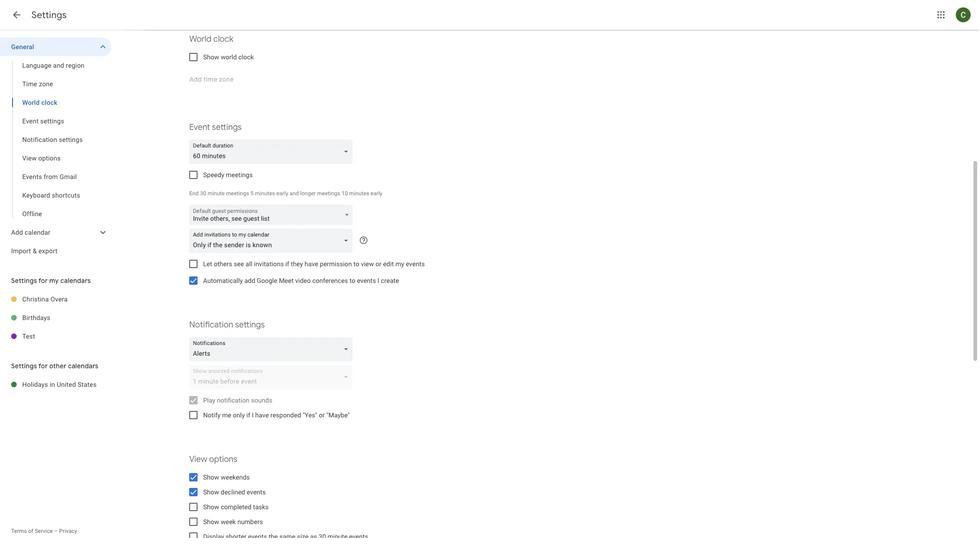 Task type: locate. For each thing, give the bounding box(es) containing it.
settings
[[40, 117, 64, 125], [212, 122, 242, 133], [59, 136, 83, 143], [235, 320, 265, 330]]

view
[[22, 155, 37, 162], [189, 454, 207, 465]]

meetings
[[226, 171, 253, 179], [226, 190, 249, 197], [317, 190, 340, 197]]

1 horizontal spatial clock
[[214, 34, 234, 45]]

my up the christina overa 'tree item'
[[49, 277, 59, 285]]

1 vertical spatial view options
[[189, 454, 238, 465]]

show left world
[[203, 53, 219, 61]]

view up show weekends
[[189, 454, 207, 465]]

clock
[[214, 34, 234, 45], [239, 53, 254, 61], [41, 99, 57, 106]]

0 horizontal spatial event settings
[[22, 117, 64, 125]]

meetings left 10
[[317, 190, 340, 197]]

to
[[354, 260, 360, 268], [350, 277, 356, 285]]

0 vertical spatial notification settings
[[22, 136, 83, 143]]

world
[[189, 34, 212, 45], [22, 99, 40, 106]]

1 vertical spatial or
[[319, 412, 325, 419]]

2 horizontal spatial events
[[406, 260, 425, 268]]

google
[[257, 277, 278, 285]]

0 horizontal spatial have
[[255, 412, 269, 419]]

1 horizontal spatial if
[[286, 260, 289, 268]]

0 horizontal spatial world
[[22, 99, 40, 106]]

christina
[[22, 296, 49, 303]]

0 vertical spatial options
[[38, 155, 61, 162]]

1 vertical spatial notification settings
[[189, 320, 265, 330]]

tree
[[0, 38, 111, 260]]

holidays in united states tree item
[[0, 376, 111, 394]]

calendars for settings for my calendars
[[60, 277, 91, 285]]

calendars
[[60, 277, 91, 285], [68, 362, 98, 370]]

see down the permissions
[[232, 215, 242, 222]]

1 vertical spatial and
[[290, 190, 299, 197]]

settings for my calendars tree
[[0, 290, 111, 346]]

settings right go back icon
[[32, 9, 67, 21]]

group
[[0, 56, 111, 223]]

1 vertical spatial world clock
[[22, 99, 57, 106]]

settings for my calendars
[[11, 277, 91, 285]]

minutes right 10
[[349, 190, 369, 197]]

test
[[22, 333, 35, 340]]

show
[[203, 53, 219, 61], [203, 474, 219, 481], [203, 489, 219, 496], [203, 504, 219, 511], [203, 518, 219, 526]]

0 horizontal spatial if
[[247, 412, 250, 419]]

event settings
[[22, 117, 64, 125], [189, 122, 242, 133]]

if
[[286, 260, 289, 268], [247, 412, 250, 419]]

keyboard
[[22, 192, 50, 199]]

clock down zone
[[41, 99, 57, 106]]

1 vertical spatial view
[[189, 454, 207, 465]]

options up 'events from gmail'
[[38, 155, 61, 162]]

events
[[22, 173, 42, 181]]

notification down automatically
[[189, 320, 233, 330]]

holidays
[[22, 381, 48, 389]]

0 horizontal spatial and
[[53, 62, 64, 69]]

notification settings down automatically
[[189, 320, 265, 330]]

events down view
[[357, 277, 376, 285]]

speedy
[[203, 171, 224, 179]]

see
[[232, 215, 242, 222], [234, 260, 244, 268]]

1 vertical spatial guest
[[243, 215, 260, 222]]

responded
[[271, 412, 301, 419]]

calendars up overa
[[60, 277, 91, 285]]

2 vertical spatial clock
[[41, 99, 57, 106]]

1 show from the top
[[203, 53, 219, 61]]

0 horizontal spatial my
[[49, 277, 59, 285]]

show down show weekends
[[203, 489, 219, 496]]

0 vertical spatial and
[[53, 62, 64, 69]]

0 vertical spatial calendars
[[60, 277, 91, 285]]

for up "christina overa"
[[39, 277, 48, 285]]

0 vertical spatial view
[[22, 155, 37, 162]]

and left longer
[[290, 190, 299, 197]]

options up show weekends
[[209, 454, 238, 465]]

1 minutes from the left
[[255, 190, 275, 197]]

for for other
[[39, 362, 48, 370]]

0 horizontal spatial notification
[[22, 136, 57, 143]]

0 horizontal spatial event
[[22, 117, 39, 125]]

notification settings
[[22, 136, 83, 143], [189, 320, 265, 330]]

–
[[54, 528, 58, 535]]

1 horizontal spatial event settings
[[189, 122, 242, 133]]

world clock down time zone
[[22, 99, 57, 106]]

show left week
[[203, 518, 219, 526]]

1 horizontal spatial notification
[[189, 320, 233, 330]]

0 vertical spatial world
[[189, 34, 212, 45]]

1 horizontal spatial i
[[378, 277, 380, 285]]

tree containing general
[[0, 38, 111, 260]]

if left "they"
[[286, 260, 289, 268]]

i
[[378, 277, 380, 285], [252, 412, 254, 419]]

for
[[39, 277, 48, 285], [39, 362, 48, 370]]

1 horizontal spatial and
[[290, 190, 299, 197]]

events right edit
[[406, 260, 425, 268]]

1 horizontal spatial view options
[[189, 454, 238, 465]]

0 horizontal spatial world clock
[[22, 99, 57, 106]]

settings up christina
[[11, 277, 37, 285]]

weekends
[[221, 474, 250, 481]]

0 horizontal spatial events
[[247, 489, 266, 496]]

1 vertical spatial notification
[[189, 320, 233, 330]]

events up tasks
[[247, 489, 266, 496]]

0 horizontal spatial options
[[38, 155, 61, 162]]

united
[[57, 381, 76, 389]]

they
[[291, 260, 303, 268]]

birthdays link
[[22, 309, 111, 327]]

time zone
[[22, 80, 53, 88]]

i right only
[[252, 412, 254, 419]]

show for show world clock
[[203, 53, 219, 61]]

i left create
[[378, 277, 380, 285]]

others
[[214, 260, 232, 268]]

time
[[22, 80, 37, 88]]

notification
[[22, 136, 57, 143], [189, 320, 233, 330]]

world up show world clock
[[189, 34, 212, 45]]

1 vertical spatial for
[[39, 362, 48, 370]]

show for show week numbers
[[203, 518, 219, 526]]

or left edit
[[376, 260, 382, 268]]

None field
[[189, 140, 356, 164], [189, 229, 356, 253], [189, 337, 356, 362], [189, 140, 356, 164], [189, 229, 356, 253], [189, 337, 356, 362]]

meetings left 5
[[226, 190, 249, 197]]

0 vertical spatial or
[[376, 260, 382, 268]]

show left weekends
[[203, 474, 219, 481]]

options inside group
[[38, 155, 61, 162]]

sounds
[[251, 397, 273, 404]]

calendars up states
[[68, 362, 98, 370]]

0 vertical spatial settings
[[32, 9, 67, 21]]

1 horizontal spatial options
[[209, 454, 238, 465]]

settings for settings
[[32, 9, 67, 21]]

and left region
[[53, 62, 64, 69]]

world clock up show world clock
[[189, 34, 234, 45]]

0 horizontal spatial minutes
[[255, 190, 275, 197]]

2 for from the top
[[39, 362, 48, 370]]

view options up 'events from gmail'
[[22, 155, 61, 162]]

show for show declined events
[[203, 489, 219, 496]]

0 horizontal spatial clock
[[41, 99, 57, 106]]

clock right world
[[239, 53, 254, 61]]

early up invite others, see guest list popup button
[[277, 190, 288, 197]]

notification up events
[[22, 136, 57, 143]]

terms of service link
[[11, 528, 53, 535]]

add calendar
[[11, 229, 50, 236]]

birthdays tree item
[[0, 309, 111, 327]]

to right conferences
[[350, 277, 356, 285]]

events
[[406, 260, 425, 268], [357, 277, 376, 285], [247, 489, 266, 496]]

&
[[33, 247, 37, 255]]

1 for from the top
[[39, 277, 48, 285]]

minutes right 5
[[255, 190, 275, 197]]

1 horizontal spatial world
[[189, 34, 212, 45]]

0 vertical spatial world clock
[[189, 34, 234, 45]]

group containing language and region
[[0, 56, 111, 223]]

0 horizontal spatial i
[[252, 412, 254, 419]]

for left 'other'
[[39, 362, 48, 370]]

show for show completed tasks
[[203, 504, 219, 511]]

and
[[53, 62, 64, 69], [290, 190, 299, 197]]

or right "yes"
[[319, 412, 325, 419]]

terms of service – privacy
[[11, 528, 77, 535]]

numbers
[[238, 518, 263, 526]]

guest up others,
[[212, 208, 226, 214]]

1 horizontal spatial notification settings
[[189, 320, 265, 330]]

0 vertical spatial see
[[232, 215, 242, 222]]

clock up show world clock
[[214, 34, 234, 45]]

minutes
[[255, 190, 275, 197], [349, 190, 369, 197]]

notification settings up from
[[22, 136, 83, 143]]

0 horizontal spatial view options
[[22, 155, 61, 162]]

1 horizontal spatial or
[[376, 260, 382, 268]]

2 show from the top
[[203, 474, 219, 481]]

0 horizontal spatial view
[[22, 155, 37, 162]]

1 horizontal spatial my
[[396, 260, 405, 268]]

have right "they"
[[305, 260, 318, 268]]

0 horizontal spatial guest
[[212, 208, 226, 214]]

4 show from the top
[[203, 504, 219, 511]]

zone
[[39, 80, 53, 88]]

0 horizontal spatial early
[[277, 190, 288, 197]]

1 vertical spatial world
[[22, 99, 40, 106]]

holidays in united states link
[[22, 376, 111, 394]]

world down time on the top left of page
[[22, 99, 40, 106]]

1 vertical spatial calendars
[[68, 362, 98, 370]]

1 horizontal spatial have
[[305, 260, 318, 268]]

2 vertical spatial events
[[247, 489, 266, 496]]

2 horizontal spatial clock
[[239, 53, 254, 61]]

my
[[396, 260, 405, 268], [49, 277, 59, 285]]

1 horizontal spatial minutes
[[349, 190, 369, 197]]

0 vertical spatial for
[[39, 277, 48, 285]]

calendars for settings for other calendars
[[68, 362, 98, 370]]

"yes"
[[303, 412, 318, 419]]

service
[[35, 528, 53, 535]]

other
[[49, 362, 66, 370]]

1 vertical spatial to
[[350, 277, 356, 285]]

have down sounds
[[255, 412, 269, 419]]

end 30 minute meetings 5 minutes early and longer meetings 10 minutes early
[[189, 190, 383, 197]]

show left completed
[[203, 504, 219, 511]]

1 vertical spatial i
[[252, 412, 254, 419]]

2 vertical spatial settings
[[11, 362, 37, 370]]

3 show from the top
[[203, 489, 219, 496]]

view inside group
[[22, 155, 37, 162]]

1 vertical spatial events
[[357, 277, 376, 285]]

view options up show weekends
[[189, 454, 238, 465]]

longer
[[300, 190, 316, 197]]

5 show from the top
[[203, 518, 219, 526]]

see left the all
[[234, 260, 244, 268]]

play notification sounds
[[203, 397, 273, 404]]

view up events
[[22, 155, 37, 162]]

events from gmail
[[22, 173, 77, 181]]

1 horizontal spatial early
[[371, 190, 383, 197]]

settings up 'holidays'
[[11, 362, 37, 370]]

early right 10
[[371, 190, 383, 197]]

notify
[[203, 412, 221, 419]]

world clock
[[189, 34, 234, 45], [22, 99, 57, 106]]

meet
[[279, 277, 294, 285]]

0 vertical spatial if
[[286, 260, 289, 268]]

to left view
[[354, 260, 360, 268]]

1 horizontal spatial view
[[189, 454, 207, 465]]

if right only
[[247, 412, 250, 419]]

show completed tasks
[[203, 504, 269, 511]]

and inside group
[[53, 62, 64, 69]]

birthdays
[[22, 314, 50, 322]]

1 vertical spatial settings
[[11, 277, 37, 285]]

have
[[305, 260, 318, 268], [255, 412, 269, 419]]

0 horizontal spatial notification settings
[[22, 136, 83, 143]]

guest down the permissions
[[243, 215, 260, 222]]

my right edit
[[396, 260, 405, 268]]



Task type: describe. For each thing, give the bounding box(es) containing it.
0 vertical spatial to
[[354, 260, 360, 268]]

settings heading
[[32, 9, 67, 21]]

0 horizontal spatial or
[[319, 412, 325, 419]]

general
[[11, 43, 34, 51]]

for for my
[[39, 277, 48, 285]]

speedy meetings
[[203, 171, 253, 179]]

default guest permissions invite others, see guest list
[[193, 208, 270, 222]]

all
[[246, 260, 253, 268]]

let others see all invitations if they have permission to view or edit my events
[[203, 260, 425, 268]]

see inside default guest permissions invite others, see guest list
[[232, 215, 242, 222]]

0 vertical spatial clock
[[214, 34, 234, 45]]

permissions
[[227, 208, 258, 214]]

clock inside group
[[41, 99, 57, 106]]

gmail
[[60, 173, 77, 181]]

week
[[221, 518, 236, 526]]

conferences
[[313, 277, 348, 285]]

1 vertical spatial have
[[255, 412, 269, 419]]

list
[[261, 215, 270, 222]]

invite others, see guest list button
[[189, 205, 353, 227]]

1 vertical spatial options
[[209, 454, 238, 465]]

in
[[50, 381, 55, 389]]

terms
[[11, 528, 27, 535]]

edit
[[383, 260, 394, 268]]

0 vertical spatial events
[[406, 260, 425, 268]]

language and region
[[22, 62, 85, 69]]

notification
[[217, 397, 250, 404]]

tasks
[[253, 504, 269, 511]]

settings for settings for other calendars
[[11, 362, 37, 370]]

from
[[44, 173, 58, 181]]

general tree item
[[0, 38, 111, 56]]

keyboard shortcuts
[[22, 192, 80, 199]]

show world clock
[[203, 53, 254, 61]]

2 minutes from the left
[[349, 190, 369, 197]]

0 vertical spatial my
[[396, 260, 405, 268]]

10
[[342, 190, 348, 197]]

shortcuts
[[52, 192, 80, 199]]

5
[[251, 190, 254, 197]]

offline
[[22, 210, 42, 218]]

holidays in united states
[[22, 381, 97, 389]]

0 vertical spatial guest
[[212, 208, 226, 214]]

create
[[381, 277, 399, 285]]

play
[[203, 397, 216, 404]]

automatically
[[203, 277, 243, 285]]

0 vertical spatial notification
[[22, 136, 57, 143]]

1 horizontal spatial guest
[[243, 215, 260, 222]]

add
[[245, 277, 255, 285]]

world inside group
[[22, 99, 40, 106]]

world clock inside group
[[22, 99, 57, 106]]

"maybe"
[[327, 412, 350, 419]]

add
[[11, 229, 23, 236]]

calendar
[[25, 229, 50, 236]]

export
[[39, 247, 58, 255]]

test tree item
[[0, 327, 111, 346]]

go back image
[[11, 9, 22, 20]]

automatically add google meet video conferences to events i create
[[203, 277, 399, 285]]

notify me only if i have responded "yes" or "maybe"
[[203, 412, 350, 419]]

minute
[[208, 190, 225, 197]]

others,
[[210, 215, 230, 222]]

view
[[361, 260, 374, 268]]

1 vertical spatial clock
[[239, 53, 254, 61]]

default
[[193, 208, 211, 214]]

end
[[189, 190, 199, 197]]

1 early from the left
[[277, 190, 288, 197]]

1 vertical spatial my
[[49, 277, 59, 285]]

settings for other calendars
[[11, 362, 98, 370]]

privacy link
[[59, 528, 77, 535]]

show for show weekends
[[203, 474, 219, 481]]

permission
[[320, 260, 352, 268]]

import
[[11, 247, 31, 255]]

test link
[[22, 327, 111, 346]]

1 horizontal spatial events
[[357, 277, 376, 285]]

video
[[295, 277, 311, 285]]

christina overa tree item
[[0, 290, 111, 309]]

states
[[78, 381, 97, 389]]

1 vertical spatial if
[[247, 412, 250, 419]]

0 vertical spatial i
[[378, 277, 380, 285]]

region
[[66, 62, 85, 69]]

0 vertical spatial view options
[[22, 155, 61, 162]]

invitations
[[254, 260, 284, 268]]

30
[[200, 190, 206, 197]]

completed
[[221, 504, 252, 511]]

meetings up 5
[[226, 171, 253, 179]]

invite
[[193, 215, 209, 222]]

privacy
[[59, 528, 77, 535]]

0 vertical spatial have
[[305, 260, 318, 268]]

me
[[222, 412, 231, 419]]

of
[[28, 528, 33, 535]]

import & export
[[11, 247, 58, 255]]

1 vertical spatial see
[[234, 260, 244, 268]]

settings for settings for my calendars
[[11, 277, 37, 285]]

overa
[[51, 296, 68, 303]]

only
[[233, 412, 245, 419]]

show week numbers
[[203, 518, 263, 526]]

show weekends
[[203, 474, 250, 481]]

world
[[221, 53, 237, 61]]

language
[[22, 62, 51, 69]]

let
[[203, 260, 212, 268]]

christina overa
[[22, 296, 68, 303]]

2 early from the left
[[371, 190, 383, 197]]

1 horizontal spatial event
[[189, 122, 210, 133]]

1 horizontal spatial world clock
[[189, 34, 234, 45]]

declined
[[221, 489, 245, 496]]



Task type: vqa. For each thing, say whether or not it's contained in the screenshot.
the Let
yes



